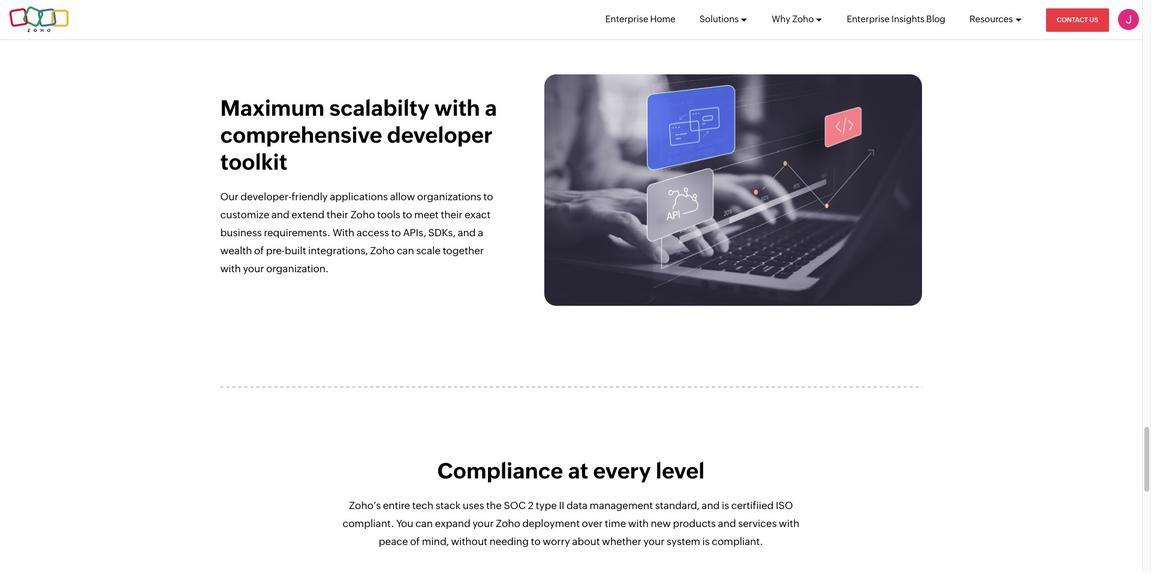 Task type: describe. For each thing, give the bounding box(es) containing it.
with inside our developer-friendly applications allow organizations to customize and extend their zoho tools to meet their exact business requirements. with access to apis, sdks, and a wealth of pre-built integrations, zoho can scale together with your organization.
[[220, 263, 241, 275]]

access
[[357, 227, 389, 239]]

to up exact at left top
[[484, 191, 493, 203]]

of inside zoho's entire tech stack uses the soc 2 type ii data management standard, and is certifiied iso compliant. you can expand your zoho deployment over time with new products and services with peace of mind, without needing to worry about whether your system is compliant.
[[410, 536, 420, 548]]

home
[[651, 14, 676, 24]]

your inside our developer-friendly applications allow organizations to customize and extend their zoho tools to meet their exact business requirements. with access to apis, sdks, and a wealth of pre-built integrations, zoho can scale together with your organization.
[[243, 263, 264, 275]]

the
[[487, 500, 502, 512]]

with
[[333, 227, 355, 239]]

customize
[[220, 209, 270, 221]]

business
[[220, 227, 262, 239]]

iso
[[776, 500, 794, 512]]

enterprise insights blog
[[847, 14, 946, 24]]

1 horizontal spatial is
[[722, 500, 730, 512]]

compliance
[[438, 459, 564, 484]]

stack
[[436, 500, 461, 512]]

contact us link
[[1047, 8, 1110, 32]]

zoho's
[[349, 500, 381, 512]]

blog
[[927, 14, 946, 24]]

mind,
[[422, 536, 449, 548]]

a inside maximum scalabilty with a comprehensive developer toolkit
[[485, 96, 497, 121]]

scale
[[416, 245, 441, 257]]

why
[[772, 14, 791, 24]]

why zoho
[[772, 14, 814, 24]]

type
[[536, 500, 557, 512]]

resources
[[970, 14, 1014, 24]]

requirements.
[[264, 227, 331, 239]]

ii
[[559, 500, 565, 512]]

0 vertical spatial compliant.
[[343, 518, 394, 530]]

and up the products on the bottom
[[702, 500, 720, 512]]

deployment
[[523, 518, 580, 530]]

sdks,
[[428, 227, 456, 239]]

friendly
[[292, 191, 328, 203]]

you
[[396, 518, 414, 530]]

management
[[590, 500, 653, 512]]

insights
[[892, 14, 925, 24]]

can inside our developer-friendly applications allow organizations to customize and extend their zoho tools to meet their exact business requirements. with access to apis, sdks, and a wealth of pre-built integrations, zoho can scale together with your organization.
[[397, 245, 414, 257]]

and up together
[[458, 227, 476, 239]]

over
[[582, 518, 603, 530]]

1 vertical spatial is
[[703, 536, 710, 548]]

and down developer-
[[272, 209, 290, 221]]

organizations
[[417, 191, 482, 203]]

zoho's entire tech stack uses the soc 2 type ii data management standard, and is certifiied iso compliant. you can expand your zoho deployment over time with new products and services with peace of mind, without needing to worry about whether your system is compliant.
[[343, 500, 800, 548]]

together
[[443, 245, 484, 257]]

1 horizontal spatial compliant.
[[712, 536, 764, 548]]

contact
[[1057, 16, 1089, 23]]

applications
[[330, 191, 388, 203]]

solutions
[[700, 14, 739, 24]]

every
[[593, 459, 651, 484]]

2
[[528, 500, 534, 512]]

with inside maximum scalabilty with a comprehensive developer toolkit
[[435, 96, 480, 121]]

2 horizontal spatial your
[[644, 536, 665, 548]]

at
[[568, 459, 589, 484]]

services
[[739, 518, 777, 530]]

and left services
[[718, 518, 736, 530]]

maximum scalabilty with a comprehensive developer toolkit
[[220, 96, 497, 175]]



Task type: vqa. For each thing, say whether or not it's contained in the screenshot.
Gary Orlando image
no



Task type: locate. For each thing, give the bounding box(es) containing it.
allow
[[390, 191, 415, 203]]

level
[[656, 459, 705, 484]]

is
[[722, 500, 730, 512], [703, 536, 710, 548]]

to
[[484, 191, 493, 203], [403, 209, 412, 221], [391, 227, 401, 239], [531, 536, 541, 548]]

can down tech
[[416, 518, 433, 530]]

uses
[[463, 500, 485, 512]]

to inside zoho's entire tech stack uses the soc 2 type ii data management standard, and is certifiied iso compliant. you can expand your zoho deployment over time with new products and services with peace of mind, without needing to worry about whether your system is compliant.
[[531, 536, 541, 548]]

1 horizontal spatial a
[[485, 96, 497, 121]]

0 vertical spatial a
[[485, 96, 497, 121]]

pre-
[[266, 245, 285, 257]]

can down apis,
[[397, 245, 414, 257]]

1 horizontal spatial enterprise
[[847, 14, 890, 24]]

soc
[[504, 500, 526, 512]]

zoho down applications
[[351, 209, 375, 221]]

0 vertical spatial can
[[397, 245, 414, 257]]

with down iso
[[779, 518, 800, 530]]

enterprise insights blog link
[[847, 0, 946, 38]]

a inside our developer-friendly applications allow organizations to customize and extend their zoho tools to meet their exact business requirements. with access to apis, sdks, and a wealth of pre-built integrations, zoho can scale together with your organization.
[[478, 227, 484, 239]]

0 horizontal spatial compliant.
[[343, 518, 394, 530]]

your
[[243, 263, 264, 275], [473, 518, 494, 530], [644, 536, 665, 548]]

0 vertical spatial your
[[243, 263, 264, 275]]

with
[[435, 96, 480, 121], [220, 263, 241, 275], [629, 518, 649, 530], [779, 518, 800, 530]]

meet
[[415, 209, 439, 221]]

enterprise left insights
[[847, 14, 890, 24]]

2 enterprise from the left
[[847, 14, 890, 24]]

0 horizontal spatial can
[[397, 245, 414, 257]]

compliant. down zoho's
[[343, 518, 394, 530]]

0 horizontal spatial of
[[254, 245, 264, 257]]

data
[[567, 500, 588, 512]]

enterprise home
[[606, 14, 676, 24]]

of inside our developer-friendly applications allow organizations to customize and extend their zoho tools to meet their exact business requirements. with access to apis, sdks, and a wealth of pre-built integrations, zoho can scale together with your organization.
[[254, 245, 264, 257]]

contact us
[[1057, 16, 1099, 23]]

a
[[485, 96, 497, 121], [478, 227, 484, 239]]

0 horizontal spatial is
[[703, 536, 710, 548]]

enterprise
[[606, 14, 649, 24], [847, 14, 890, 24]]

entire
[[383, 500, 410, 512]]

1 enterprise from the left
[[606, 14, 649, 24]]

compliant.
[[343, 518, 394, 530], [712, 536, 764, 548]]

zoho up the needing
[[496, 518, 521, 530]]

of left pre-
[[254, 245, 264, 257]]

0 vertical spatial of
[[254, 245, 264, 257]]

0 vertical spatial is
[[722, 500, 730, 512]]

0 horizontal spatial a
[[478, 227, 484, 239]]

with up developer
[[435, 96, 480, 121]]

needing
[[490, 536, 529, 548]]

new
[[651, 518, 671, 530]]

of
[[254, 245, 264, 257], [410, 536, 420, 548]]

comprehensive
[[220, 123, 383, 148]]

organization.
[[266, 263, 329, 275]]

expand
[[435, 518, 471, 530]]

our
[[220, 191, 239, 203]]

time
[[605, 518, 626, 530]]

is down the products on the bottom
[[703, 536, 710, 548]]

to left apis,
[[391, 227, 401, 239]]

1 horizontal spatial your
[[473, 518, 494, 530]]

their down organizations
[[441, 209, 463, 221]]

1 horizontal spatial of
[[410, 536, 420, 548]]

0 horizontal spatial your
[[243, 263, 264, 275]]

compliant. down services
[[712, 536, 764, 548]]

your down uses at the left bottom of the page
[[473, 518, 494, 530]]

our developer-friendly applications allow organizations to customize and extend their zoho tools to meet their exact business requirements. with access to apis, sdks, and a wealth of pre-built integrations, zoho can scale together with your organization.
[[220, 191, 493, 275]]

system
[[667, 536, 701, 548]]

your down wealth
[[243, 263, 264, 275]]

enterprise for enterprise insights blog
[[847, 14, 890, 24]]

without
[[451, 536, 488, 548]]

zoho right the why
[[793, 14, 814, 24]]

extend
[[292, 209, 325, 221]]

with left new
[[629, 518, 649, 530]]

apis,
[[403, 227, 426, 239]]

1 vertical spatial compliant.
[[712, 536, 764, 548]]

exact
[[465, 209, 491, 221]]

zoho enterprise logo image
[[9, 6, 69, 33]]

1 horizontal spatial their
[[441, 209, 463, 221]]

compliance at every level
[[438, 459, 705, 484]]

your down new
[[644, 536, 665, 548]]

toolkit
[[220, 150, 288, 175]]

certifiied
[[732, 500, 774, 512]]

1 vertical spatial of
[[410, 536, 420, 548]]

tools
[[377, 209, 401, 221]]

developer
[[387, 123, 493, 148]]

us
[[1090, 16, 1099, 23]]

0 horizontal spatial their
[[327, 209, 349, 221]]

2 vertical spatial your
[[644, 536, 665, 548]]

zoho down access
[[370, 245, 395, 257]]

wealth
[[220, 245, 252, 257]]

enterprise for enterprise home
[[606, 14, 649, 24]]

products
[[673, 518, 716, 530]]

is left certifiied
[[722, 500, 730, 512]]

scalability image
[[544, 74, 922, 306]]

a up developer
[[485, 96, 497, 121]]

1 their from the left
[[327, 209, 349, 221]]

standard,
[[656, 500, 700, 512]]

of left mind,
[[410, 536, 420, 548]]

with down wealth
[[220, 263, 241, 275]]

whether
[[602, 536, 642, 548]]

to left worry
[[531, 536, 541, 548]]

enterprise home link
[[606, 0, 676, 38]]

tech
[[412, 500, 434, 512]]

peace
[[379, 536, 408, 548]]

their
[[327, 209, 349, 221], [441, 209, 463, 221]]

can
[[397, 245, 414, 257], [416, 518, 433, 530]]

zoho inside zoho's entire tech stack uses the soc 2 type ii data management standard, and is certifiied iso compliant. you can expand your zoho deployment over time with new products and services with peace of mind, without needing to worry about whether your system is compliant.
[[496, 518, 521, 530]]

1 vertical spatial a
[[478, 227, 484, 239]]

zoho
[[793, 14, 814, 24], [351, 209, 375, 221], [370, 245, 395, 257], [496, 518, 521, 530]]

to right tools
[[403, 209, 412, 221]]

james peterson image
[[1119, 9, 1140, 30]]

2 their from the left
[[441, 209, 463, 221]]

1 vertical spatial can
[[416, 518, 433, 530]]

scalabilty
[[329, 96, 430, 121]]

0 horizontal spatial enterprise
[[606, 14, 649, 24]]

their up with
[[327, 209, 349, 221]]

maximum
[[220, 96, 325, 121]]

a down exact at left top
[[478, 227, 484, 239]]

worry
[[543, 536, 570, 548]]

about
[[572, 536, 600, 548]]

built
[[285, 245, 306, 257]]

enterprise left the home
[[606, 14, 649, 24]]

1 vertical spatial your
[[473, 518, 494, 530]]

1 horizontal spatial can
[[416, 518, 433, 530]]

developer-
[[241, 191, 292, 203]]

and
[[272, 209, 290, 221], [458, 227, 476, 239], [702, 500, 720, 512], [718, 518, 736, 530]]

integrations,
[[308, 245, 368, 257]]

can inside zoho's entire tech stack uses the soc 2 type ii data management standard, and is certifiied iso compliant. you can expand your zoho deployment over time with new products and services with peace of mind, without needing to worry about whether your system is compliant.
[[416, 518, 433, 530]]



